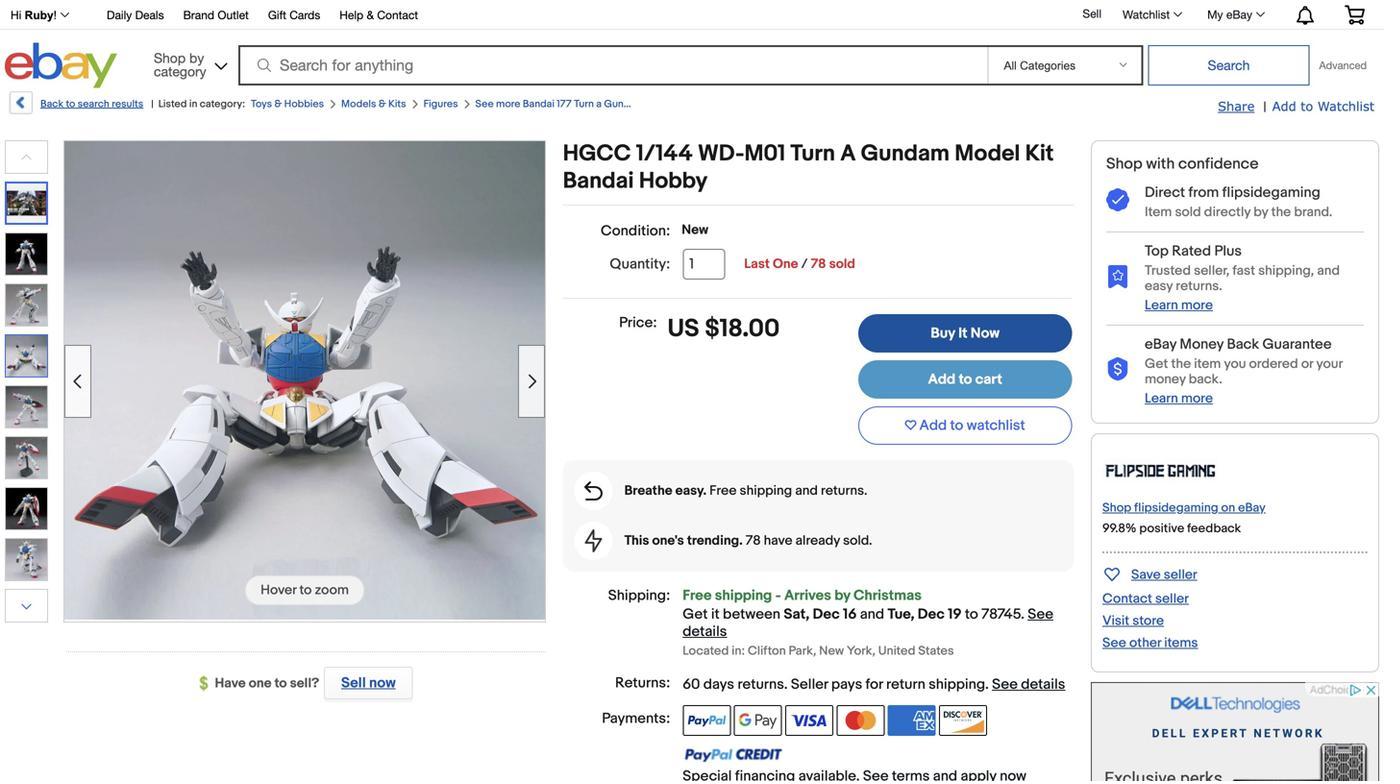 Task type: vqa. For each thing, say whether or not it's contained in the screenshot.
the 40% in the up to 40% off champion great deals direct from the brand.
no



Task type: describe. For each thing, give the bounding box(es) containing it.
buy it now
[[931, 325, 1000, 342]]

search
[[78, 98, 109, 111]]

share button
[[1219, 98, 1255, 115]]

save seller button
[[1103, 563, 1198, 586]]

ruby
[[25, 9, 54, 22]]

the inside the ebay money back guarantee get the item you ordered or your money back. learn more
[[1172, 356, 1192, 373]]

with details__icon image for direct from flipsidegaming
[[1107, 189, 1130, 213]]

toys & hobbies
[[251, 98, 324, 111]]

2 vertical spatial shipping
[[929, 677, 986, 694]]

direct from flipsidegaming item sold directly by the brand.
[[1145, 184, 1333, 221]]

1 vertical spatial flipsidegaming
[[1135, 501, 1219, 516]]

deals
[[135, 8, 164, 22]]

add for add to cart
[[929, 371, 956, 389]]

my
[[1208, 8, 1224, 21]]

hi
[[11, 9, 21, 22]]

to inside button
[[951, 417, 964, 435]]

see more bandai 177 turn a gundam hg - #5060401 link
[[476, 98, 719, 111]]

hgcc 1/144 wd-m01 turn a gundam model kit bandai hobby
[[563, 140, 1055, 195]]

sell?
[[290, 676, 319, 692]]

pays
[[832, 677, 863, 694]]

none submit inside shop by category banner
[[1149, 45, 1310, 86]]

visit
[[1103, 613, 1130, 630]]

see other items link
[[1103, 636, 1199, 652]]

0 vertical spatial shipping
[[740, 483, 793, 500]]

ordered
[[1250, 356, 1299, 373]]

top rated plus trusted seller, fast shipping, and easy returns. learn more
[[1145, 243, 1341, 314]]

sell now link
[[319, 667, 413, 700]]

get inside us $18.00 main content
[[683, 606, 708, 624]]

tue,
[[888, 606, 915, 624]]

feedback
[[1188, 522, 1242, 536]]

located in: clifton park, new york, united states
[[683, 644, 955, 659]]

60
[[683, 677, 701, 694]]

see down '78745' on the bottom right of page
[[993, 677, 1018, 694]]

16
[[843, 606, 857, 624]]

buy it now link
[[859, 315, 1073, 353]]

1 dec from the left
[[813, 606, 840, 624]]

learn inside the ebay money back guarantee get the item you ordered or your money back. learn more
[[1145, 391, 1179, 407]]

picture 1 of 11 image
[[7, 184, 46, 223]]

ebay money back guarantee get the item you ordered or your money back. learn more
[[1145, 336, 1343, 407]]

model
[[955, 140, 1021, 168]]

advanced
[[1320, 59, 1368, 72]]

shop with confidence
[[1107, 155, 1260, 174]]

advertisement region
[[1092, 683, 1380, 782]]

us $18.00 main content
[[563, 140, 1075, 782]]

category
[[154, 63, 206, 79]]

get inside the ebay money back guarantee get the item you ordered or your money back. learn more
[[1145, 356, 1169, 373]]

one
[[773, 256, 799, 273]]

more inside the ebay money back guarantee get the item you ordered or your money back. learn more
[[1182, 391, 1214, 407]]

already
[[796, 533, 841, 550]]

0 vertical spatial bandai
[[523, 98, 555, 111]]

easy
[[1145, 278, 1174, 295]]

help
[[340, 8, 364, 22]]

figures link
[[424, 98, 458, 111]]

gift cards
[[268, 8, 321, 22]]

last one / 78 sold
[[745, 256, 856, 273]]

60 days returns . seller pays for return shipping . see details
[[683, 677, 1066, 694]]

breathe easy. free shipping and returns.
[[625, 483, 868, 500]]

hobby
[[639, 168, 708, 195]]

it
[[712, 606, 720, 624]]

by inside us $18.00 main content
[[835, 588, 851, 605]]

on
[[1222, 501, 1236, 516]]

hgcc 1/144 wd-m01 turn a gundam model kit bandai hobby - picture 4 of 11 image
[[64, 139, 545, 620]]

sell link
[[1075, 7, 1111, 20]]

item direct from brand image
[[1103, 451, 1219, 491]]

account navigation
[[0, 0, 1380, 30]]

sold for from
[[1176, 204, 1202, 221]]

have one to sell?
[[215, 676, 319, 692]]

clifton
[[748, 644, 786, 659]]

2 vertical spatial ebay
[[1239, 501, 1266, 516]]

0 vertical spatial -
[[665, 98, 669, 111]]

a
[[841, 140, 856, 168]]

sell for sell now
[[341, 675, 366, 692]]

back to search results link
[[8, 91, 144, 121]]

watchlist inside share | add to watchlist
[[1318, 99, 1375, 113]]

1 horizontal spatial details
[[1022, 677, 1066, 694]]

2 dec from the left
[[918, 606, 945, 624]]

in:
[[732, 644, 745, 659]]

1/144
[[636, 140, 693, 168]]

picture 5 of 11 image
[[6, 387, 47, 428]]

models & kits link
[[341, 98, 406, 111]]

one's
[[653, 533, 685, 550]]

visit store link
[[1103, 613, 1165, 630]]

discover image
[[940, 706, 988, 737]]

78 for sold
[[811, 256, 827, 273]]

fast
[[1233, 263, 1256, 279]]

| inside share | add to watchlist
[[1264, 99, 1267, 115]]

watchlist inside account 'navigation'
[[1123, 8, 1171, 21]]

contact seller link
[[1103, 591, 1190, 608]]

us $18.00
[[668, 315, 780, 344]]

0 horizontal spatial |
[[151, 98, 154, 111]]

see right the figures link
[[476, 98, 494, 111]]

have
[[215, 676, 246, 692]]

learn more link for money
[[1145, 391, 1214, 407]]

york,
[[847, 644, 876, 659]]

learn more link for rated
[[1145, 298, 1214, 314]]

or
[[1302, 356, 1314, 373]]

picture 6 of 11 image
[[6, 438, 47, 479]]

back.
[[1189, 372, 1223, 388]]

returns. inside us $18.00 main content
[[821, 483, 868, 500]]

it
[[959, 325, 968, 342]]

results
[[112, 98, 144, 111]]

shop for shop with confidence
[[1107, 155, 1143, 174]]

condition:
[[601, 223, 671, 240]]

0 horizontal spatial new
[[682, 222, 709, 239]]

save seller
[[1132, 567, 1198, 584]]

get it between sat, dec 16 and tue, dec 19 to 78745 .
[[683, 606, 1028, 624]]

with details__icon image for top rated plus
[[1107, 265, 1130, 289]]

master card image
[[837, 706, 885, 737]]

cards
[[290, 8, 321, 22]]

78 for have
[[746, 533, 761, 550]]

item
[[1145, 204, 1173, 221]]

plus
[[1215, 243, 1243, 260]]

hgcc
[[563, 140, 631, 168]]

turn for 177
[[574, 98, 594, 111]]

for
[[866, 677, 883, 694]]

this one's trending. 78 have already sold.
[[625, 533, 873, 550]]

hi ruby !
[[11, 9, 57, 22]]

return
[[887, 677, 926, 694]]

toys & hobbies link
[[251, 98, 324, 111]]

seller for save
[[1164, 567, 1198, 584]]

back inside the ebay money back guarantee get the item you ordered or your money back. learn more
[[1228, 336, 1260, 353]]

1 horizontal spatial .
[[986, 677, 989, 694]]

0 horizontal spatial and
[[796, 483, 818, 500]]

by inside the shop by category
[[190, 50, 204, 66]]

sold for one
[[830, 256, 856, 273]]

google pay image
[[734, 706, 783, 737]]

0 horizontal spatial back
[[40, 98, 64, 111]]

brand
[[183, 8, 215, 22]]

turn for m01
[[791, 140, 836, 168]]

1 vertical spatial free
[[683, 588, 712, 605]]

picture 2 of 11 image
[[6, 234, 47, 275]]

99.8% positive feedback
[[1103, 522, 1242, 536]]

returns. inside top rated plus trusted seller, fast shipping, and easy returns. learn more
[[1177, 278, 1223, 295]]

to left cart in the top right of the page
[[959, 371, 973, 389]]

kit
[[1026, 140, 1055, 168]]

Quantity: text field
[[683, 249, 725, 280]]

by inside direct from flipsidegaming item sold directly by the brand.
[[1254, 204, 1269, 221]]

shop for shop flipsidegaming on ebay
[[1103, 501, 1132, 516]]

bandai inside hgcc 1/144 wd-m01 turn a gundam model kit bandai hobby
[[563, 168, 634, 195]]

seller for contact
[[1156, 591, 1190, 608]]

have
[[764, 533, 793, 550]]

rated
[[1173, 243, 1212, 260]]

category:
[[200, 98, 245, 111]]

share
[[1219, 99, 1255, 113]]

| listed in category:
[[151, 98, 245, 111]]

now
[[971, 325, 1000, 342]]



Task type: locate. For each thing, give the bounding box(es) containing it.
1 vertical spatial sell
[[341, 675, 366, 692]]

0 horizontal spatial 78
[[746, 533, 761, 550]]

1 horizontal spatial turn
[[791, 140, 836, 168]]

0 vertical spatial more
[[496, 98, 521, 111]]

0 vertical spatial sell
[[1083, 7, 1102, 20]]

and
[[1318, 263, 1341, 279], [796, 483, 818, 500], [861, 606, 885, 624]]

1 horizontal spatial the
[[1272, 204, 1292, 221]]

with details__icon image
[[1107, 189, 1130, 213], [1107, 265, 1130, 289], [1107, 358, 1130, 382], [585, 482, 603, 501], [585, 530, 603, 553]]

daily
[[107, 8, 132, 22]]

more down back.
[[1182, 391, 1214, 407]]

and inside top rated plus trusted seller, fast shipping, and easy returns. learn more
[[1318, 263, 1341, 279]]

0 horizontal spatial dec
[[813, 606, 840, 624]]

shop flipsidegaming on ebay link
[[1103, 501, 1266, 516]]

1 vertical spatial sold
[[830, 256, 856, 273]]

dec left 19
[[918, 606, 945, 624]]

brand outlet link
[[183, 5, 249, 26]]

sell inside account 'navigation'
[[1083, 7, 1102, 20]]

with details__icon image for this one's trending.
[[585, 530, 603, 553]]

christmas
[[854, 588, 922, 605]]

1 vertical spatial more
[[1182, 298, 1214, 314]]

m01
[[745, 140, 786, 168]]

2 horizontal spatial &
[[379, 98, 386, 111]]

0 horizontal spatial turn
[[574, 98, 594, 111]]

your
[[1317, 356, 1343, 373]]

to left search
[[66, 98, 75, 111]]

by down brand
[[190, 50, 204, 66]]

sell now
[[341, 675, 396, 692]]

to right one in the left of the page
[[275, 676, 287, 692]]

2 vertical spatial add
[[920, 417, 948, 435]]

1 horizontal spatial flipsidegaming
[[1223, 184, 1321, 202]]

states
[[919, 644, 955, 659]]

watchlist right sell link
[[1123, 8, 1171, 21]]

1 vertical spatial watchlist
[[1318, 99, 1375, 113]]

1 vertical spatial learn more link
[[1145, 391, 1214, 407]]

sold inside direct from flipsidegaming item sold directly by the brand.
[[1176, 204, 1202, 221]]

78 right '/'
[[811, 256, 827, 273]]

the left brand.
[[1272, 204, 1292, 221]]

picture 8 of 11 image
[[6, 540, 47, 581]]

see details link down '78745' on the bottom right of page
[[993, 677, 1066, 694]]

shipping:
[[609, 588, 671, 605]]

- left arrives
[[776, 588, 782, 605]]

with details__icon image left item
[[1107, 189, 1130, 213]]

1 horizontal spatial new
[[820, 644, 845, 659]]

Search for anything text field
[[241, 47, 984, 84]]

shop by category
[[154, 50, 206, 79]]

free
[[710, 483, 737, 500], [683, 588, 712, 605]]

turn inside hgcc 1/144 wd-m01 turn a gundam model kit bandai hobby
[[791, 140, 836, 168]]

with details__icon image left "money"
[[1107, 358, 1130, 382]]

positive
[[1140, 522, 1185, 536]]

0 vertical spatial sold
[[1176, 204, 1202, 221]]

0 horizontal spatial bandai
[[523, 98, 555, 111]]

contact inside account 'navigation'
[[377, 8, 418, 22]]

watchlist down advanced link
[[1318, 99, 1375, 113]]

wd-
[[698, 140, 745, 168]]

dollar sign image
[[200, 677, 215, 692]]

& inside the help & contact link
[[367, 8, 374, 22]]

0 vertical spatial learn
[[1145, 298, 1179, 314]]

1 vertical spatial by
[[1254, 204, 1269, 221]]

1 horizontal spatial get
[[1145, 356, 1169, 373]]

contact right help in the left of the page
[[377, 8, 418, 22]]

help & contact
[[340, 8, 418, 22]]

seller inside "contact seller visit store see other items"
[[1156, 591, 1190, 608]]

0 vertical spatial watchlist
[[1123, 8, 1171, 21]]

to left watchlist
[[951, 417, 964, 435]]

with details__icon image for breathe easy.
[[585, 482, 603, 501]]

2 learn from the top
[[1145, 391, 1179, 407]]

2 vertical spatial shop
[[1103, 501, 1132, 516]]

shop up 99.8% in the bottom right of the page
[[1103, 501, 1132, 516]]

0 vertical spatial details
[[683, 624, 727, 641]]

toys
[[251, 98, 272, 111]]

with details__icon image for ebay money back guarantee
[[1107, 358, 1130, 382]]

gift
[[268, 8, 287, 22]]

add for add to watchlist
[[920, 417, 948, 435]]

flipsidegaming up brand.
[[1223, 184, 1321, 202]]

my ebay
[[1208, 8, 1253, 21]]

99.8%
[[1103, 522, 1137, 536]]

sold right '/'
[[830, 256, 856, 273]]

0 vertical spatial 78
[[811, 256, 827, 273]]

more
[[496, 98, 521, 111], [1182, 298, 1214, 314], [1182, 391, 1214, 407]]

flipsidegaming inside direct from flipsidegaming item sold directly by the brand.
[[1223, 184, 1321, 202]]

to down advanced link
[[1302, 99, 1314, 113]]

seller inside "button"
[[1164, 567, 1198, 584]]

your shopping cart image
[[1345, 5, 1367, 24]]

1 horizontal spatial and
[[861, 606, 885, 624]]

1 vertical spatial get
[[683, 606, 708, 624]]

. right 19
[[1022, 606, 1025, 624]]

& for help
[[367, 8, 374, 22]]

1 vertical spatial shipping
[[715, 588, 773, 605]]

1 horizontal spatial by
[[835, 588, 851, 605]]

back left search
[[40, 98, 64, 111]]

None submit
[[1149, 45, 1310, 86]]

items
[[1165, 636, 1199, 652]]

0 vertical spatial gundam
[[604, 98, 645, 111]]

see details link
[[683, 606, 1054, 641], [993, 677, 1066, 694]]

shipping up have
[[740, 483, 793, 500]]

more down seller,
[[1182, 298, 1214, 314]]

sold inside us $18.00 main content
[[830, 256, 856, 273]]

1 vertical spatial learn
[[1145, 391, 1179, 407]]

2 learn more link from the top
[[1145, 391, 1214, 407]]

0 horizontal spatial sell
[[341, 675, 366, 692]]

add right share
[[1273, 99, 1297, 113]]

| left listed at the left top of the page
[[151, 98, 154, 111]]

2 horizontal spatial .
[[1022, 606, 1025, 624]]

contact
[[377, 8, 418, 22], [1103, 591, 1153, 608]]

1 learn from the top
[[1145, 298, 1179, 314]]

19
[[948, 606, 962, 624]]

0 vertical spatial new
[[682, 222, 709, 239]]

daily deals link
[[107, 5, 164, 26]]

& for models
[[379, 98, 386, 111]]

0 vertical spatial add
[[1273, 99, 1297, 113]]

1 horizontal spatial 78
[[811, 256, 827, 273]]

bandai left 177
[[523, 98, 555, 111]]

ebay right on
[[1239, 501, 1266, 516]]

1 vertical spatial back
[[1228, 336, 1260, 353]]

0 horizontal spatial -
[[665, 98, 669, 111]]

1 horizontal spatial gundam
[[861, 140, 950, 168]]

seller right save
[[1164, 567, 1198, 584]]

. up the discover image
[[986, 677, 989, 694]]

shipping
[[740, 483, 793, 500], [715, 588, 773, 605], [929, 677, 986, 694]]

located
[[683, 644, 729, 659]]

figures
[[424, 98, 458, 111]]

other
[[1130, 636, 1162, 652]]

paypal credit image
[[683, 748, 783, 763]]

get left item
[[1145, 356, 1169, 373]]

| right share button
[[1264, 99, 1267, 115]]

with
[[1147, 155, 1176, 174]]

shipping up between
[[715, 588, 773, 605]]

add to cart
[[929, 371, 1003, 389]]

back
[[40, 98, 64, 111], [1228, 336, 1260, 353]]

0 vertical spatial ebay
[[1227, 8, 1253, 21]]

0 vertical spatial free
[[710, 483, 737, 500]]

add down "buy"
[[929, 371, 956, 389]]

ebay up "money"
[[1145, 336, 1177, 353]]

1 vertical spatial contact
[[1103, 591, 1153, 608]]

with details__icon image left 'breathe'
[[585, 482, 603, 501]]

0 vertical spatial turn
[[574, 98, 594, 111]]

and right shipping, at top right
[[1318, 263, 1341, 279]]

see inside see details
[[1028, 606, 1054, 624]]

0 horizontal spatial &
[[275, 98, 282, 111]]

see right '78745' on the bottom right of page
[[1028, 606, 1054, 624]]

1 vertical spatial 78
[[746, 533, 761, 550]]

learn more link down "money"
[[1145, 391, 1214, 407]]

& right help in the left of the page
[[367, 8, 374, 22]]

learn
[[1145, 298, 1179, 314], [1145, 391, 1179, 407]]

0 horizontal spatial sold
[[830, 256, 856, 273]]

0 horizontal spatial returns.
[[821, 483, 868, 500]]

free right easy. in the bottom of the page
[[710, 483, 737, 500]]

to inside share | add to watchlist
[[1302, 99, 1314, 113]]

with details__icon image left this
[[585, 530, 603, 553]]

2 horizontal spatial and
[[1318, 263, 1341, 279]]

contact inside "contact seller visit store see other items"
[[1103, 591, 1153, 608]]

contact up visit store link on the bottom
[[1103, 591, 1153, 608]]

watchlist
[[1123, 8, 1171, 21], [1318, 99, 1375, 113]]

new right "park,"
[[820, 644, 845, 659]]

1 vertical spatial -
[[776, 588, 782, 605]]

1 horizontal spatial back
[[1228, 336, 1260, 353]]

1 vertical spatial gundam
[[861, 140, 950, 168]]

one
[[249, 676, 272, 692]]

1 vertical spatial seller
[[1156, 591, 1190, 608]]

& right the toys on the top of the page
[[275, 98, 282, 111]]

shop inside the shop by category
[[154, 50, 186, 66]]

1 learn more link from the top
[[1145, 298, 1214, 314]]

park,
[[789, 644, 817, 659]]

1 vertical spatial bandai
[[563, 168, 634, 195]]

flipsidegaming
[[1223, 184, 1321, 202], [1135, 501, 1219, 516]]

and right the 16
[[861, 606, 885, 624]]

1 vertical spatial new
[[820, 644, 845, 659]]

0 vertical spatial the
[[1272, 204, 1292, 221]]

0 horizontal spatial contact
[[377, 8, 418, 22]]

& for toys
[[275, 98, 282, 111]]

a
[[597, 98, 602, 111]]

1 horizontal spatial contact
[[1103, 591, 1153, 608]]

trending.
[[688, 533, 743, 550]]

1 horizontal spatial &
[[367, 8, 374, 22]]

united
[[879, 644, 916, 659]]

0 vertical spatial seller
[[1164, 567, 1198, 584]]

flipsidegaming up 99.8% positive feedback
[[1135, 501, 1219, 516]]

dec left the 16
[[813, 606, 840, 624]]

0 vertical spatial get
[[1145, 356, 1169, 373]]

get left it
[[683, 606, 708, 624]]

seller
[[1164, 567, 1198, 584], [1156, 591, 1190, 608]]

us
[[668, 315, 700, 344]]

directly
[[1205, 204, 1251, 221]]

shop by category banner
[[0, 0, 1380, 93]]

top
[[1145, 243, 1169, 260]]

1 vertical spatial and
[[796, 483, 818, 500]]

see inside "contact seller visit store see other items"
[[1103, 636, 1127, 652]]

ebay inside account 'navigation'
[[1227, 8, 1253, 21]]

0 vertical spatial see details link
[[683, 606, 1054, 641]]

guarantee
[[1263, 336, 1333, 353]]

. left seller
[[785, 677, 788, 694]]

models
[[341, 98, 376, 111]]

the inside direct from flipsidegaming item sold directly by the brand.
[[1272, 204, 1292, 221]]

picture 4 of 11 image
[[6, 336, 47, 377]]

ebay inside the ebay money back guarantee get the item you ordered or your money back. learn more
[[1145, 336, 1177, 353]]

0 vertical spatial contact
[[377, 8, 418, 22]]

1 vertical spatial details
[[1022, 677, 1066, 694]]

shop left with
[[1107, 155, 1143, 174]]

listed
[[158, 98, 187, 111]]

1 vertical spatial shop
[[1107, 155, 1143, 174]]

- right hg
[[665, 98, 669, 111]]

paypal image
[[683, 706, 731, 737]]

sell for sell
[[1083, 7, 1102, 20]]

sat,
[[784, 606, 810, 624]]

confidence
[[1179, 155, 1260, 174]]

shipping up the discover image
[[929, 677, 986, 694]]

add inside share | add to watchlist
[[1273, 99, 1297, 113]]

this
[[625, 533, 650, 550]]

0 horizontal spatial .
[[785, 677, 788, 694]]

picture 3 of 11 image
[[6, 285, 47, 326]]

arrives
[[785, 588, 832, 605]]

0 horizontal spatial gundam
[[604, 98, 645, 111]]

2 vertical spatial more
[[1182, 391, 1214, 407]]

gundam for model
[[861, 140, 950, 168]]

-
[[665, 98, 669, 111], [776, 588, 782, 605]]

1 horizontal spatial sold
[[1176, 204, 1202, 221]]

returns. up sold.
[[821, 483, 868, 500]]

hobbies
[[284, 98, 324, 111]]

0 vertical spatial and
[[1318, 263, 1341, 279]]

& left kits
[[379, 98, 386, 111]]

0 vertical spatial flipsidegaming
[[1223, 184, 1321, 202]]

easy.
[[676, 483, 707, 500]]

more inside top rated plus trusted seller, fast shipping, and easy returns. learn more
[[1182, 298, 1214, 314]]

dec
[[813, 606, 840, 624], [918, 606, 945, 624]]

contact seller visit store see other items
[[1103, 591, 1199, 652]]

picture 7 of 11 image
[[6, 489, 47, 530]]

sell left the watchlist link
[[1083, 7, 1102, 20]]

the left item
[[1172, 356, 1192, 373]]

back up you
[[1228, 336, 1260, 353]]

breathe
[[625, 483, 673, 500]]

gundam for hg
[[604, 98, 645, 111]]

by up the 16
[[835, 588, 851, 605]]

ebay right 'my'
[[1227, 8, 1253, 21]]

and up already
[[796, 483, 818, 500]]

1 horizontal spatial bandai
[[563, 168, 634, 195]]

see down visit in the right bottom of the page
[[1103, 636, 1127, 652]]

to right 19
[[966, 606, 979, 624]]

177
[[557, 98, 572, 111]]

last
[[745, 256, 770, 273]]

1 horizontal spatial sell
[[1083, 7, 1102, 20]]

add inside button
[[920, 417, 948, 435]]

learn more link down easy
[[1145, 298, 1214, 314]]

returns. down rated
[[1177, 278, 1223, 295]]

add down add to cart link
[[920, 417, 948, 435]]

help & contact link
[[340, 5, 418, 26]]

sold.
[[844, 533, 873, 550]]

shop for shop by category
[[154, 50, 186, 66]]

gundam inside hgcc 1/144 wd-m01 turn a gundam model kit bandai hobby
[[861, 140, 950, 168]]

0 horizontal spatial details
[[683, 624, 727, 641]]

0 vertical spatial by
[[190, 50, 204, 66]]

seller down the save seller
[[1156, 591, 1190, 608]]

american express image
[[888, 706, 937, 737]]

new up quantity: text field
[[682, 222, 709, 239]]

visa image
[[786, 706, 834, 737]]

0 vertical spatial shop
[[154, 50, 186, 66]]

1 vertical spatial add
[[929, 371, 956, 389]]

payments:
[[602, 711, 671, 728]]

brand.
[[1295, 204, 1333, 221]]

0 horizontal spatial the
[[1172, 356, 1192, 373]]

days
[[704, 677, 735, 694]]

1 horizontal spatial dec
[[918, 606, 945, 624]]

back to search results
[[40, 98, 144, 111]]

78745
[[982, 606, 1022, 624]]

by right directly
[[1254, 204, 1269, 221]]

learn inside top rated plus trusted seller, fast shipping, and easy returns. learn more
[[1145, 298, 1179, 314]]

quantity:
[[610, 256, 671, 273]]

you
[[1225, 356, 1247, 373]]

1 vertical spatial see details link
[[993, 677, 1066, 694]]

1 vertical spatial returns.
[[821, 483, 868, 500]]

watchlist
[[967, 417, 1026, 435]]

free up it
[[683, 588, 712, 605]]

0 vertical spatial back
[[40, 98, 64, 111]]

1 horizontal spatial watchlist
[[1318, 99, 1375, 113]]

sold down from
[[1176, 204, 1202, 221]]

0 horizontal spatial flipsidegaming
[[1135, 501, 1219, 516]]

returns
[[738, 677, 785, 694]]

now
[[369, 675, 396, 692]]

0 horizontal spatial watchlist
[[1123, 8, 1171, 21]]

2 vertical spatial and
[[861, 606, 885, 624]]

see details link up york,
[[683, 606, 1054, 641]]

more left 177
[[496, 98, 521, 111]]

learn down easy
[[1145, 298, 1179, 314]]

bandai up condition:
[[563, 168, 634, 195]]

0 vertical spatial returns.
[[1177, 278, 1223, 295]]

sell left now
[[341, 675, 366, 692]]

- inside us $18.00 main content
[[776, 588, 782, 605]]

details inside see details
[[683, 624, 727, 641]]

learn down "money"
[[1145, 391, 1179, 407]]

see
[[476, 98, 494, 111], [1028, 606, 1054, 624], [1103, 636, 1127, 652], [993, 677, 1018, 694]]

share | add to watchlist
[[1219, 99, 1375, 115]]

with details__icon image left easy
[[1107, 265, 1130, 289]]

1 vertical spatial the
[[1172, 356, 1192, 373]]

1 horizontal spatial returns.
[[1177, 278, 1223, 295]]

2 vertical spatial by
[[835, 588, 851, 605]]

78 left have
[[746, 533, 761, 550]]

shop up listed at the left top of the page
[[154, 50, 186, 66]]

0 horizontal spatial by
[[190, 50, 204, 66]]



